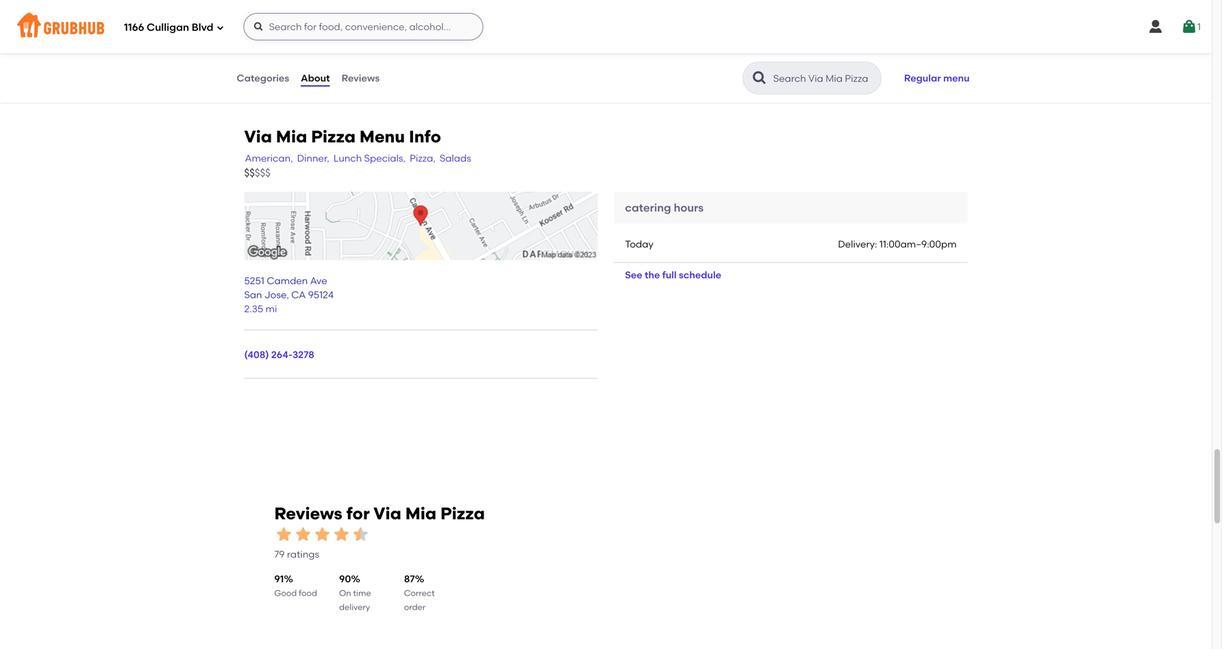 Task type: locate. For each thing, give the bounding box(es) containing it.
via right for
[[374, 504, 402, 524]]

serves
[[376, 12, 402, 22]]

menu
[[944, 72, 970, 84]]

svg image
[[1148, 19, 1165, 35], [1182, 19, 1198, 35], [253, 21, 264, 32], [216, 24, 225, 32]]

categories button
[[236, 53, 290, 103]]

11:00am–9:00pm
[[880, 239, 957, 250]]

menu
[[360, 127, 405, 147]]

american,
[[245, 152, 293, 164]]

serves 5 button
[[368, 0, 664, 32]]

star icon image
[[275, 525, 294, 544], [294, 525, 313, 544], [313, 525, 332, 544], [332, 525, 351, 544], [351, 525, 370, 544], [351, 525, 370, 544]]

on
[[339, 589, 351, 599]]

reviews up the ratings
[[275, 504, 343, 524]]

1 horizontal spatial mia
[[406, 504, 437, 524]]

mia
[[276, 127, 307, 147], [406, 504, 437, 524]]

$$
[[244, 167, 255, 179]]

Search for food, convenience, alcohol... search field
[[244, 13, 484, 40]]

catering
[[625, 201, 672, 214]]

full
[[663, 269, 677, 281]]

see
[[625, 269, 643, 281]]

order
[[404, 603, 426, 613]]

95124
[[308, 289, 334, 301]]

0 horizontal spatial pizza
[[311, 127, 356, 147]]

1 vertical spatial reviews
[[275, 504, 343, 524]]

specials,
[[364, 152, 406, 164]]

0 vertical spatial reviews
[[342, 72, 380, 84]]

1 button
[[1182, 14, 1202, 39]]

reviews inside button
[[342, 72, 380, 84]]

0 horizontal spatial via
[[244, 127, 272, 147]]

main navigation navigation
[[0, 0, 1213, 53]]

svg image inside 1 'button'
[[1182, 19, 1198, 35]]

5
[[404, 12, 409, 22]]

79 ratings
[[275, 549, 319, 561]]

mi
[[266, 303, 277, 315]]

1 horizontal spatial pizza
[[441, 504, 485, 524]]

via
[[244, 127, 272, 147], [374, 504, 402, 524]]

time
[[353, 589, 371, 599]]

ave
[[310, 275, 327, 287]]

lunch specials, button
[[333, 151, 407, 166]]

(408) 264-3278
[[244, 349, 314, 361]]

regular menu
[[905, 72, 970, 84]]

mia right for
[[406, 504, 437, 524]]

mia up dinner, at the top
[[276, 127, 307, 147]]

ca
[[292, 289, 306, 301]]

salads
[[440, 152, 471, 164]]

catering hours
[[625, 201, 704, 214]]

Search Via Mia Pizza search field
[[772, 72, 877, 85]]

today
[[625, 239, 654, 250]]

1
[[1198, 21, 1202, 32]]

american, button
[[244, 151, 294, 166]]

reviews
[[342, 72, 380, 84], [275, 504, 343, 524]]

info
[[409, 127, 441, 147]]

3278
[[293, 349, 314, 361]]

87 correct order
[[404, 574, 435, 613]]

1 horizontal spatial via
[[374, 504, 402, 524]]

pizza
[[311, 127, 356, 147], [441, 504, 485, 524]]

reviews right about
[[342, 72, 380, 84]]

via up 'american,'
[[244, 127, 272, 147]]

dinner,
[[297, 152, 330, 164]]

blvd
[[192, 21, 214, 34]]

0 horizontal spatial mia
[[276, 127, 307, 147]]

good
[[275, 589, 297, 599]]

1 vertical spatial pizza
[[441, 504, 485, 524]]

see the full schedule
[[625, 269, 722, 281]]

1166
[[124, 21, 144, 34]]

(408)
[[244, 349, 269, 361]]

reviews for reviews for via mia pizza
[[275, 504, 343, 524]]



Task type: vqa. For each thing, say whether or not it's contained in the screenshot.
PIZZA
yes



Task type: describe. For each thing, give the bounding box(es) containing it.
264-
[[271, 349, 293, 361]]

pizza,
[[410, 152, 436, 164]]

0 vertical spatial via
[[244, 127, 272, 147]]

via mia pizza menu info
[[244, 127, 441, 147]]

,
[[287, 289, 289, 301]]

salads button
[[439, 151, 472, 166]]

91 good food
[[275, 574, 317, 599]]

for
[[347, 504, 370, 524]]

culligan
[[147, 21, 189, 34]]

serves 5
[[376, 12, 409, 22]]

(408) 264-3278 button
[[244, 348, 314, 362]]

91
[[275, 574, 284, 585]]

dinner, button
[[297, 151, 330, 166]]

the
[[645, 269, 660, 281]]

5251 camden ave san jose , ca 95124 2.35 mi
[[244, 275, 334, 315]]

schedule
[[679, 269, 722, 281]]

search icon image
[[752, 70, 768, 86]]

food
[[299, 589, 317, 599]]

reviews for via mia pizza
[[275, 504, 485, 524]]

regular
[[905, 72, 942, 84]]

camden
[[267, 275, 308, 287]]

about
[[301, 72, 330, 84]]

0 vertical spatial pizza
[[311, 127, 356, 147]]

lunch
[[334, 152, 362, 164]]

delivery
[[339, 603, 370, 613]]

5251
[[244, 275, 265, 287]]

90
[[339, 574, 351, 585]]

reviews for reviews
[[342, 72, 380, 84]]

79
[[275, 549, 285, 561]]

$$$$$
[[244, 167, 271, 179]]

90 on time delivery
[[339, 574, 371, 613]]

delivery: 11:00am–9:00pm
[[839, 239, 957, 250]]

categories
[[237, 72, 289, 84]]

2.35
[[244, 303, 263, 315]]

1166 culligan blvd
[[124, 21, 214, 34]]

san
[[244, 289, 262, 301]]

about button
[[300, 53, 331, 103]]

87
[[404, 574, 415, 585]]

jose
[[265, 289, 287, 301]]

1 vertical spatial mia
[[406, 504, 437, 524]]

hours
[[674, 201, 704, 214]]

reviews button
[[341, 53, 381, 103]]

pizza, button
[[409, 151, 437, 166]]

0 vertical spatial mia
[[276, 127, 307, 147]]

ratings
[[287, 549, 319, 561]]

american, dinner, lunch specials, pizza, salads
[[245, 152, 471, 164]]

see the full schedule button
[[614, 263, 733, 288]]

delivery:
[[839, 239, 878, 250]]

regular menu button
[[899, 63, 976, 93]]

correct
[[404, 589, 435, 599]]

1 vertical spatial via
[[374, 504, 402, 524]]



